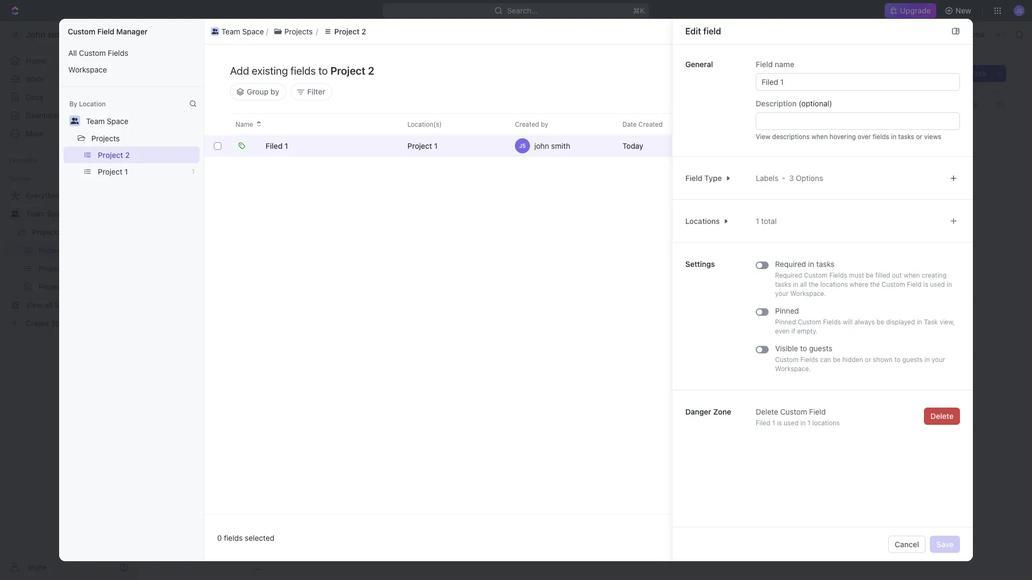Task type: locate. For each thing, give the bounding box(es) containing it.
1 vertical spatial used
[[784, 420, 799, 427]]

be right can
[[833, 356, 841, 364]]

task up customize
[[971, 69, 988, 78]]

Enter name... text field
[[756, 73, 961, 91]]

field up all custom fields
[[97, 27, 114, 36]]

1 total
[[756, 217, 777, 226]]

user group image
[[147, 32, 154, 37], [11, 211, 19, 217]]

team inside tree
[[26, 210, 45, 218]]

0 vertical spatial locations
[[821, 281, 848, 289]]

1 vertical spatial tasks
[[817, 260, 835, 269]]

/
[[204, 30, 207, 39], [255, 30, 257, 39], [232, 41, 234, 49]]

0 vertical spatial be
[[866, 272, 874, 279]]

/ left user group icon
[[204, 30, 207, 39]]

0 vertical spatial required
[[776, 260, 807, 269]]

created
[[723, 103, 746, 110]]

don't
[[710, 111, 727, 119]]

your up even
[[776, 290, 789, 298]]

workspace down all custom fields
[[68, 65, 107, 74]]

1 vertical spatial your
[[932, 356, 946, 364]]

1 horizontal spatial by
[[541, 120, 549, 128]]

or for when
[[917, 133, 923, 140]]

workspace. down all
[[791, 290, 827, 298]]

activity
[[701, 69, 739, 82], [920, 84, 941, 91]]

team space button up projects / project 2
[[209, 25, 266, 38]]

1 vertical spatial user group image
[[11, 211, 19, 217]]

by for group by
[[271, 87, 279, 96]]

1 horizontal spatial delete
[[931, 412, 954, 421]]

(you
[[849, 103, 863, 110]]

guests
[[810, 345, 833, 353], [903, 356, 923, 364]]

in
[[892, 133, 897, 140], [809, 260, 815, 269], [793, 281, 799, 289], [947, 281, 953, 289], [917, 319, 923, 326], [925, 356, 931, 364], [801, 420, 806, 427]]

projects inside list
[[285, 27, 313, 36]]

or
[[917, 133, 923, 140], [865, 356, 872, 364]]

required in tasks required custom fields must be filled out when creating tasks in all the locations where the custom field is used in your workspace.
[[776, 260, 953, 298]]

team for bottom the team space button
[[86, 117, 105, 126]]

descriptions
[[773, 133, 810, 140]]

0 horizontal spatial team space
[[26, 210, 68, 218]]

#8678g9yju
[[811, 103, 847, 110]]

0 horizontal spatial projects button
[[87, 130, 125, 147]]

0 vertical spatial tasks
[[899, 133, 915, 140]]

projects button down the location
[[87, 130, 125, 147]]

save button
[[931, 537, 961, 554]]

is inside delete custom field filed 1 is used in 1 locations
[[777, 420, 782, 427]]

activity up customize button at right top
[[920, 84, 941, 91]]

1 vertical spatial workspace.
[[776, 365, 811, 373]]

customize
[[941, 100, 979, 109]]

0 horizontal spatial guests
[[810, 345, 833, 353]]

dates
[[473, 129, 494, 138]]

where
[[850, 281, 869, 289]]

0 horizontal spatial filed
[[266, 141, 283, 150]]

press space to select this row. row containing project 1
[[393, 135, 921, 157]]

or inside visible to guests custom fields can be hidden or shown to guests in your workspace.
[[865, 356, 872, 364]]

by up "john"
[[541, 120, 549, 128]]

0 horizontal spatial task
[[925, 319, 938, 326]]

1 horizontal spatial is
[[924, 281, 929, 289]]

create
[[843, 66, 867, 75]]

filed
[[266, 141, 283, 150], [756, 420, 771, 427]]

1 press space to select this row. row from the left
[[204, 135, 393, 157]]

fields inside pinned pinned custom fields will always be displayed in task view, even if empty.
[[824, 319, 842, 326]]

date created
[[623, 120, 663, 128]]

1 horizontal spatial be
[[866, 272, 874, 279]]

2 horizontal spatial team
[[222, 27, 240, 36]]

0 horizontal spatial user group image
[[11, 211, 19, 217]]

field right edit
[[704, 26, 722, 36]]

fields up filter dropdown button
[[291, 64, 316, 77]]

cancel button left add task
[[911, 62, 948, 79]]

field type button
[[679, 170, 737, 187]]

2 horizontal spatial /
[[255, 30, 257, 39]]

projects button up add existing fields to project 2
[[268, 25, 318, 38]]

created left on
[[749, 41, 773, 49]]

1 vertical spatial locations
[[813, 420, 840, 427]]

from
[[772, 129, 786, 136]]

fields
[[291, 64, 316, 77], [873, 133, 890, 140], [224, 534, 243, 543]]

0 horizontal spatial the
[[809, 281, 819, 289]]

must
[[850, 272, 865, 279]]

locations
[[686, 217, 720, 226]]

projects link
[[209, 28, 253, 41], [200, 41, 228, 49], [32, 224, 102, 241]]

by
[[69, 100, 77, 108]]

0 horizontal spatial activity
[[701, 69, 739, 82]]

field inside button
[[885, 66, 901, 75]]

1 horizontal spatial your
[[932, 356, 946, 364]]

1 horizontal spatial activity
[[920, 84, 941, 91]]

row group right mins
[[921, 136, 948, 157]]

0 horizontal spatial space
[[47, 210, 68, 218]]

1 horizontal spatial project 1
[[408, 141, 438, 150]]

when left hovering
[[812, 133, 828, 140]]

1 horizontal spatial guests
[[903, 356, 923, 364]]

/ up 86dqk6r6a
[[232, 41, 234, 49]]

cancel left add task
[[917, 66, 942, 75]]

created inside column header
[[515, 120, 539, 128]]

2 horizontal spatial created
[[749, 41, 773, 49]]

task left view,
[[925, 319, 938, 326]]

location(s) column header
[[393, 113, 502, 135]]

0 vertical spatial filed
[[266, 141, 283, 150]]

your down view,
[[932, 356, 946, 364]]

pinned
[[776, 307, 799, 316], [776, 319, 796, 326]]

cancel button
[[911, 62, 948, 79], [867, 530, 904, 547], [889, 537, 926, 554]]

used inside required in tasks required custom fields must be filled out when creating tasks in all the locations where the custom field is used in your workspace.
[[931, 281, 946, 289]]

0 horizontal spatial used
[[784, 420, 799, 427]]

create new field button
[[836, 62, 907, 79]]

2 vertical spatial list
[[59, 147, 204, 180]]

name row
[[204, 113, 395, 135]]

task inside pinned pinned custom fields will always be displayed in task view, even if empty.
[[925, 319, 938, 326]]

attachments button
[[156, 242, 618, 267]]

cancel down send
[[895, 541, 920, 549]]

team space up projects / project 2
[[222, 27, 264, 36]]

0 vertical spatial is
[[924, 281, 929, 289]]

search...
[[507, 6, 538, 15]]

team down spaces
[[26, 210, 45, 218]]

2 vertical spatial by
[[541, 120, 549, 128]]

project 1
[[408, 141, 438, 150], [98, 167, 128, 176]]

fields
[[108, 48, 128, 57], [830, 272, 848, 279], [824, 319, 842, 326], [801, 356, 819, 364], [933, 534, 954, 543]]

to right shown
[[895, 356, 901, 364]]

fields right 0
[[224, 534, 243, 543]]

press space to select this row. row
[[204, 135, 393, 157], [393, 135, 921, 157]]

add existing fields to project 2
[[230, 64, 375, 77]]

john smith
[[535, 141, 571, 150]]

be inside visible to guests custom fields can be hidden or shown to guests in your workspace.
[[833, 356, 841, 364]]

inbox link
[[4, 70, 132, 88]]

0 horizontal spatial fields
[[224, 534, 243, 543]]

filed 1 button
[[265, 137, 295, 155]]

field inside delete custom field filed 1 is used in 1 locations
[[810, 408, 826, 417]]

created right date
[[639, 120, 663, 128]]

sidebar navigation
[[0, 22, 137, 581]]

by inside column header
[[541, 120, 549, 128]]

hidden
[[843, 356, 864, 364]]

86dqk6r6a button
[[195, 70, 239, 83]]

1 vertical spatial be
[[877, 319, 885, 326]]

delete custom field filed 1 is used in 1 locations
[[756, 408, 840, 427]]

team space down spaces
[[26, 210, 68, 218]]

Edit task name text field
[[156, 93, 618, 113]]

1 vertical spatial project 1
[[98, 167, 128, 176]]

created up js
[[515, 120, 539, 128]]

field inside required in tasks required custom fields must be filled out when creating tasks in all the locations where the custom field is used in your workspace.
[[908, 281, 922, 289]]

over
[[858, 133, 871, 140]]

add for add description
[[177, 175, 191, 184]]

press space to select this row. row down name row
[[204, 135, 393, 157]]

2 horizontal spatial team space
[[222, 27, 264, 36]]

filter button
[[291, 83, 333, 101]]

danger zone
[[686, 408, 732, 417]]

field right new
[[885, 66, 901, 75]]

fields inside add fields button
[[933, 534, 954, 543]]

projects link down 'team space' link
[[32, 224, 102, 241]]

0 vertical spatial team
[[222, 27, 240, 36]]

or left shown
[[865, 356, 872, 364]]

press space to select this row. row down date created
[[393, 135, 921, 157]]

team space inside list
[[222, 27, 264, 36]]

be right "always"
[[877, 319, 885, 326]]

closed
[[235, 127, 256, 134]]

used inside delete custom field filed 1 is used in 1 locations
[[784, 420, 799, 427]]

row group down date created
[[393, 135, 921, 157]]

1 horizontal spatial tasks
[[817, 260, 835, 269]]

1 vertical spatial field
[[885, 66, 901, 75]]

list containing all custom fields
[[59, 45, 204, 78]]

2 vertical spatial space
[[47, 210, 68, 218]]

to inside task sidebar content section
[[796, 129, 804, 136]]

1 vertical spatial by
[[776, 103, 783, 110]]

user group image up all custom fields button
[[147, 32, 154, 37]]

row group containing project 1
[[393, 135, 921, 157]]

custom inside button
[[79, 48, 106, 57]]

2 horizontal spatial fields
[[873, 133, 890, 140]]

upgrade
[[901, 6, 931, 15]]

the down filled
[[871, 281, 880, 289]]

nov
[[785, 41, 797, 49]]

0 vertical spatial field
[[704, 26, 722, 36]]

/ up projects / project 2
[[255, 30, 257, 39]]

field left type
[[686, 174, 703, 183]]

creating
[[922, 272, 947, 279]]

filed 1
[[266, 141, 288, 150]]

by
[[271, 87, 279, 96], [776, 103, 783, 110], [541, 120, 549, 128]]

press space to select this row. row for 'row group' containing project 1
[[393, 135, 921, 157]]

1 vertical spatial when
[[904, 272, 921, 279]]

the
[[809, 281, 819, 289], [871, 281, 880, 289]]

0 horizontal spatial be
[[833, 356, 841, 364]]

1 vertical spatial required
[[776, 272, 803, 279]]

team space button
[[209, 25, 266, 38], [81, 112, 133, 130]]

visible
[[776, 345, 799, 353]]

workspace. down the visible
[[776, 365, 811, 373]]

options
[[796, 174, 824, 183]]

user group image down spaces
[[11, 211, 19, 217]]

1 horizontal spatial user group image
[[147, 32, 154, 37]]

projects down 'team space' link
[[32, 228, 61, 237]]

labels
[[756, 174, 779, 183]]

fields right over
[[873, 133, 890, 140]]

0 horizontal spatial project 2 button
[[93, 147, 200, 164]]

be left filled
[[866, 272, 874, 279]]

team space button down the location
[[81, 112, 133, 130]]

when inside required in tasks required custom fields must be filled out when creating tasks in all the locations where the custom field is used in your workspace.
[[904, 272, 921, 279]]

or left views
[[917, 133, 923, 140]]

to left the open at the top of page
[[796, 129, 804, 136]]

2 horizontal spatial by
[[776, 103, 783, 110]]

user group image
[[212, 29, 219, 34]]

cancel left add fields
[[873, 534, 898, 543]]

tree
[[4, 187, 132, 332]]

add left description on the top left of page
[[177, 175, 191, 184]]

2 horizontal spatial space
[[242, 27, 264, 36]]

workspace inside cell
[[730, 141, 769, 150]]

0 horizontal spatial is
[[777, 420, 782, 427]]

field down can
[[810, 408, 826, 417]]

team space link
[[26, 205, 130, 223]]

2 required from the top
[[776, 272, 803, 279]]

copying
[[785, 103, 809, 110]]

projects inside tree
[[32, 228, 61, 237]]

guests right shown
[[903, 356, 923, 364]]

row
[[393, 113, 921, 135]]

your
[[776, 290, 789, 298], [932, 356, 946, 364]]

add up customize
[[955, 69, 969, 78]]

your inside visible to guests custom fields can be hidden or shown to guests in your workspace.
[[932, 356, 946, 364]]

share
[[816, 41, 836, 49]]

filed inside button
[[266, 141, 283, 150]]

row group
[[393, 135, 921, 157], [921, 136, 948, 157]]

1 vertical spatial is
[[777, 420, 782, 427]]

add left save
[[917, 534, 931, 543]]

cell
[[823, 136, 921, 157]]

space inside tree
[[47, 210, 68, 218]]

workspace down changed status from
[[730, 141, 769, 150]]

#8678g9yju (you don't have access)
[[710, 103, 863, 119]]

team space down the location
[[86, 117, 128, 126]]

2 the from the left
[[871, 281, 880, 289]]

locations inside required in tasks required custom fields must be filled out when creating tasks in all the locations where the custom field is used in your workspace.
[[821, 281, 848, 289]]

0 vertical spatial or
[[917, 133, 923, 140]]

0 vertical spatial workspace.
[[791, 290, 827, 298]]

if
[[792, 328, 796, 335]]

tree inside sidebar navigation
[[4, 187, 132, 332]]

Search tasks... text field
[[899, 122, 1006, 139]]

projects up add existing fields to project 2
[[285, 27, 313, 36]]

1 horizontal spatial workspace
[[730, 141, 769, 150]]

1
[[285, 141, 288, 150], [434, 141, 438, 150], [125, 167, 128, 176], [192, 168, 195, 176], [756, 217, 760, 226], [773, 420, 776, 427], [808, 420, 811, 427]]

2 vertical spatial team
[[26, 210, 45, 218]]

by up calendar
[[271, 87, 279, 96]]

delete inside button
[[931, 412, 954, 421]]

0 vertical spatial by
[[271, 87, 279, 96]]

0 horizontal spatial project 1
[[98, 167, 128, 176]]

1 vertical spatial project 2 button
[[93, 147, 200, 164]]

zone
[[714, 408, 732, 417]]

custom inside delete custom field filed 1 is used in 1 locations
[[781, 408, 808, 417]]

0 vertical spatial projects button
[[268, 25, 318, 38]]

project 2 button inside list
[[93, 147, 200, 164]]

changed status from
[[721, 129, 788, 136]]

smith
[[551, 141, 571, 150]]

all custom fields button
[[63, 45, 200, 61]]

visible to guests custom fields can be hidden or shown to guests in your workspace.
[[776, 345, 946, 373]]

the right all
[[809, 281, 819, 289]]

list
[[209, 25, 954, 38], [59, 45, 204, 78], [59, 147, 204, 180]]

filled
[[876, 272, 891, 279]]

0 vertical spatial used
[[931, 281, 946, 289]]

1 vertical spatial team space button
[[81, 112, 133, 130]]

1 horizontal spatial space
[[107, 117, 128, 126]]

2 vertical spatial be
[[833, 356, 841, 364]]

0 vertical spatial your
[[776, 290, 789, 298]]

0 vertical spatial when
[[812, 133, 828, 140]]

when right out
[[904, 272, 921, 279]]

by inside button
[[271, 87, 279, 96]]

1 pinned from the top
[[776, 307, 799, 316]]

1 vertical spatial workspace
[[730, 141, 769, 150]]

field up displayed
[[908, 281, 922, 289]]

custom inside pinned pinned custom fields will always be displayed in task view, even if empty.
[[798, 319, 822, 326]]

general
[[686, 60, 713, 69]]

projects / project 2
[[200, 41, 270, 49]]

tree containing team space
[[4, 187, 132, 332]]

1 horizontal spatial team space
[[86, 117, 128, 126]]

by right task
[[776, 103, 783, 110]]

add task
[[955, 69, 988, 78]]

cancel button left add fields button on the bottom right of page
[[867, 530, 904, 547]]

delete
[[756, 408, 779, 417], [931, 412, 954, 421]]

team down the location
[[86, 117, 105, 126]]

displayed
[[887, 319, 916, 326]]

view descriptions when hovering over fields in tasks or views
[[756, 133, 942, 140]]

dashboards link
[[4, 107, 132, 124]]

team up projects / project 2
[[222, 27, 240, 36]]

projects link down user group icon
[[200, 41, 228, 49]]

project 2 link
[[260, 28, 308, 41], [239, 41, 270, 49]]

0 horizontal spatial created
[[515, 120, 539, 128]]

name column header
[[231, 113, 395, 135]]

1 horizontal spatial used
[[931, 281, 946, 289]]

be inside pinned pinned custom fields will always be displayed in task view, even if empty.
[[877, 319, 885, 326]]

1 vertical spatial guests
[[903, 356, 923, 364]]

0 horizontal spatial team space button
[[81, 112, 133, 130]]

guests up can
[[810, 345, 833, 353]]

created by
[[515, 120, 549, 128]]

1 horizontal spatial or
[[917, 133, 923, 140]]

workspace inside button
[[68, 65, 107, 74]]

1 horizontal spatial filed
[[756, 420, 771, 427]]

1 horizontal spatial when
[[904, 272, 921, 279]]

1 vertical spatial or
[[865, 356, 872, 364]]

list containing project 2
[[59, 147, 204, 180]]

team space inside tree
[[26, 210, 68, 218]]

task
[[971, 69, 988, 78], [925, 319, 938, 326]]

0 vertical spatial project 2 button
[[318, 25, 372, 38]]

list containing team space
[[209, 25, 954, 38]]

1 horizontal spatial field
[[885, 66, 901, 75]]

1 vertical spatial projects button
[[87, 130, 125, 147]]

0 horizontal spatial by
[[271, 87, 279, 96]]

2 pinned from the top
[[776, 319, 796, 326]]

2 vertical spatial team space
[[26, 210, 68, 218]]

add down projects / project 2
[[230, 64, 249, 77]]

projects link up 86dqk6r6a
[[209, 28, 253, 41]]

field inside field type "button"
[[686, 174, 703, 183]]

None text field
[[756, 112, 961, 130]]

2 press space to select this row. row from the left
[[393, 135, 921, 157]]

grid
[[204, 113, 948, 506]]

press space to select this row. row containing filed 1
[[204, 135, 393, 157]]

team for 'team space' link
[[26, 210, 45, 218]]

add inside button
[[917, 534, 931, 543]]

delete inside delete custom field filed 1 is used in 1 locations
[[756, 408, 779, 417]]

custom inside visible to guests custom fields can be hidden or shown to guests in your workspace.
[[776, 356, 799, 364]]

activity down general
[[701, 69, 739, 82]]

0 vertical spatial fields
[[291, 64, 316, 77]]

0 horizontal spatial delete
[[756, 408, 779, 417]]

add for add task
[[955, 69, 969, 78]]

0 horizontal spatial your
[[776, 290, 789, 298]]

new button
[[941, 2, 978, 19]]

0 vertical spatial space
[[242, 27, 264, 36]]

1 horizontal spatial the
[[871, 281, 880, 289]]



Task type: describe. For each thing, give the bounding box(es) containing it.
field left name
[[756, 60, 773, 69]]

fields inside required in tasks required custom fields must be filled out when creating tasks in all the locations where the custom field is used in your workspace.
[[830, 272, 848, 279]]

all
[[801, 281, 807, 289]]

projects down user group icon
[[200, 41, 228, 49]]

description
[[193, 175, 232, 184]]

1 required from the top
[[776, 260, 807, 269]]

table
[[303, 100, 322, 109]]

danger
[[686, 408, 712, 417]]

board link
[[175, 97, 198, 112]]

name
[[775, 60, 795, 69]]

1 the from the left
[[809, 281, 819, 289]]

field name
[[756, 60, 795, 69]]

custom field manager
[[68, 27, 148, 36]]

1 horizontal spatial created
[[639, 120, 663, 128]]

14
[[875, 129, 882, 136]]

fields inside all custom fields button
[[108, 48, 128, 57]]

upgrade link
[[886, 3, 937, 18]]

docs link
[[4, 89, 132, 106]]

fields inside visible to guests custom fields can be hidden or shown to guests in your workspace.
[[801, 356, 819, 364]]

task
[[761, 103, 774, 110]]

workspace button
[[63, 61, 200, 78]]

Search... text field
[[838, 88, 941, 96]]

space inside list
[[242, 27, 264, 36]]

home link
[[4, 52, 132, 69]]

send button
[[871, 526, 903, 543]]

show closed
[[216, 127, 256, 134]]

created by column header
[[500, 113, 610, 135]]

invite
[[28, 564, 47, 573]]

project inside dropdown button
[[408, 141, 432, 150]]

new
[[956, 6, 972, 15]]

2 vertical spatial fields
[[224, 534, 243, 543]]

dashboards
[[26, 111, 68, 120]]

row containing location(s)
[[393, 113, 921, 135]]

assigned
[[316, 129, 349, 138]]

1 horizontal spatial project 2 button
[[318, 25, 372, 38]]

by inside task sidebar content section
[[776, 103, 783, 110]]

workspace. inside visible to guests custom fields can be hidden or shown to guests in your workspace.
[[776, 365, 811, 373]]

projects link inside tree
[[32, 224, 102, 241]]

edit
[[686, 26, 702, 36]]

0 horizontal spatial when
[[812, 133, 828, 140]]

1 inside button
[[285, 141, 288, 150]]

will
[[843, 319, 853, 326]]

add fields
[[917, 534, 954, 543]]

favorites button
[[4, 154, 41, 167]]

0 horizontal spatial /
[[204, 30, 207, 39]]

location
[[79, 100, 106, 108]]

favorites
[[9, 157, 37, 164]]

be for custom
[[877, 319, 885, 326]]

subtasks button
[[198, 209, 244, 228]]

show closed button
[[203, 124, 260, 137]]

view
[[756, 133, 771, 140]]

manager
[[116, 27, 148, 36]]

3
[[790, 174, 794, 183]]

be inside required in tasks required custom fields must be filled out when creating tasks in all the locations where the custom field is used in your workspace.
[[866, 272, 874, 279]]

task sidebar content section
[[688, 59, 914, 554]]

user group image inside sidebar navigation
[[11, 211, 19, 217]]

subtasks
[[203, 214, 240, 224]]

table link
[[300, 97, 322, 112]]

locations inside delete custom field filed 1 is used in 1 locations
[[813, 420, 840, 427]]

inbox
[[26, 74, 45, 83]]

task inside add task button
[[971, 69, 988, 78]]

created for created by
[[515, 120, 539, 128]]

(optional)
[[799, 99, 833, 108]]

add description
[[177, 175, 232, 184]]

cancel button left save
[[889, 537, 926, 554]]

created this task by copying
[[721, 103, 811, 110]]

team inside list
[[222, 27, 240, 36]]

always
[[855, 319, 875, 326]]

space for bottom the team space button
[[107, 117, 128, 126]]

add task button
[[949, 65, 994, 82]]

location(s)
[[408, 120, 442, 128]]

created for created on nov 17
[[749, 41, 773, 49]]

add for add existing fields to project 2
[[230, 64, 249, 77]]

new
[[869, 66, 883, 75]]

to right assigned
[[351, 129, 358, 138]]

board
[[177, 100, 198, 109]]

project 1 inside dropdown button
[[408, 141, 438, 150]]

access)
[[745, 111, 770, 119]]

spaces
[[9, 175, 31, 182]]

be for guests
[[833, 356, 841, 364]]

automations button
[[935, 26, 991, 42]]

name
[[236, 120, 253, 128]]

add for add fields
[[917, 534, 931, 543]]

automations
[[940, 30, 985, 39]]

0 vertical spatial user group image
[[147, 32, 154, 37]]

all
[[68, 48, 77, 57]]

team space for 'team space' link
[[26, 210, 68, 218]]

changed
[[723, 129, 749, 136]]

project 1 inside list
[[98, 167, 128, 176]]

calendar link
[[249, 97, 283, 112]]

1 horizontal spatial /
[[232, 41, 234, 49]]

filed 1 row group
[[204, 135, 393, 157]]

locations button
[[679, 213, 735, 230]]

out
[[893, 272, 903, 279]]

projects up projects / project 2
[[222, 30, 250, 39]]

description
[[756, 99, 797, 108]]

space for 'team space' link
[[47, 210, 68, 218]]

is inside required in tasks required custom fields must be filled out when creating tasks in all the locations where the custom field is used in your workspace.
[[924, 281, 929, 289]]

or for guests
[[865, 356, 872, 364]]

add fields button
[[910, 530, 961, 547]]

this
[[748, 103, 759, 110]]

1 horizontal spatial fields
[[291, 64, 316, 77]]

created on nov 17
[[749, 41, 805, 49]]

⌘k
[[633, 6, 645, 15]]

1 horizontal spatial projects button
[[268, 25, 318, 38]]

date
[[623, 120, 637, 128]]

views
[[925, 133, 942, 140]]

in inside delete custom field filed 1 is used in 1 locations
[[801, 420, 806, 427]]

empty.
[[798, 328, 818, 335]]

filed inside delete custom field filed 1 is used in 1 locations
[[756, 420, 771, 427]]

projects down the location
[[91, 134, 120, 143]]

workspace. inside required in tasks required custom fields must be filled out when creating tasks in all the locations where the custom field is used in your workspace.
[[791, 290, 827, 298]]

to up filter
[[319, 64, 328, 77]]

activity inside task sidebar content section
[[701, 69, 739, 82]]

selected
[[245, 534, 275, 543]]

assigned to
[[316, 129, 358, 138]]

group by
[[247, 87, 279, 96]]

settings
[[686, 260, 715, 269]]

1 inside dropdown button
[[434, 141, 438, 150]]

press space to select this row. row for filed 1 row group
[[204, 135, 393, 157]]

workspace cell
[[715, 136, 823, 157]]

to right the visible
[[801, 345, 808, 353]]

your inside required in tasks required custom fields must be filled out when creating tasks in all the locations where the custom field is used in your workspace.
[[776, 290, 789, 298]]

in inside pinned pinned custom fields will always be displayed in task view, even if empty.
[[917, 319, 923, 326]]

today
[[623, 141, 644, 150]]

team space for bottom the team space button
[[86, 117, 128, 126]]

in inside visible to guests custom fields can be hidden or shown to guests in your workspace.
[[925, 356, 931, 364]]

0 horizontal spatial field
[[704, 26, 722, 36]]

0 vertical spatial team space button
[[209, 25, 266, 38]]

can
[[821, 356, 832, 364]]

group by button
[[230, 83, 286, 101]]

on
[[775, 41, 783, 49]]

delete for delete custom field filed 1 is used in 1 locations
[[756, 408, 779, 417]]

create new field
[[843, 66, 901, 75]]

0 vertical spatial guests
[[810, 345, 833, 353]]

delete button
[[925, 408, 961, 425]]

filter
[[307, 87, 326, 96]]

have
[[728, 111, 744, 119]]

inherited
[[730, 120, 757, 128]]

1 vertical spatial fields
[[873, 133, 890, 140]]

0 horizontal spatial tasks
[[776, 281, 792, 289]]

3 options
[[790, 174, 824, 183]]

0 fields selected
[[217, 534, 275, 543]]

group by button
[[230, 83, 286, 101]]

grid containing filed 1
[[204, 113, 948, 506]]

1 vertical spatial activity
[[920, 84, 941, 91]]

total
[[762, 217, 777, 226]]

hide
[[274, 127, 288, 134]]

by for created by
[[541, 120, 549, 128]]

delete for delete
[[931, 412, 954, 421]]



Task type: vqa. For each thing, say whether or not it's contained in the screenshot.
chart
no



